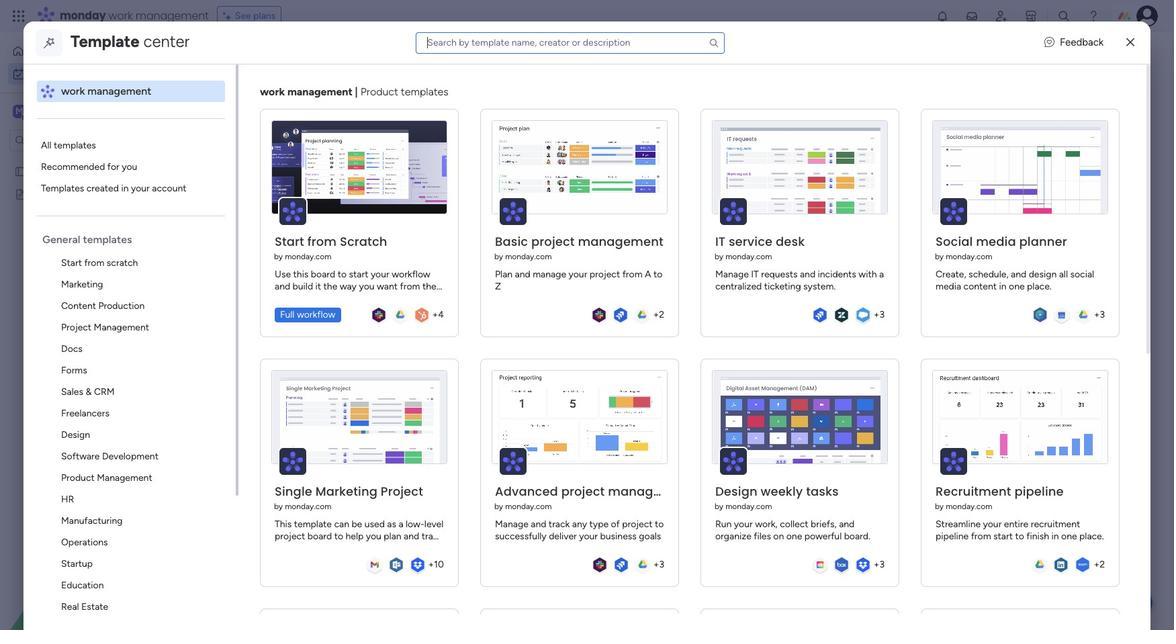 Task type: vqa. For each thing, say whether or not it's contained in the screenshot.


Task type: locate. For each thing, give the bounding box(es) containing it.
+ 2 for recruitment pipeline
[[1094, 559, 1105, 570]]

3
[[880, 309, 885, 321], [1100, 309, 1105, 321], [659, 559, 664, 570], [880, 559, 885, 570]]

with
[[859, 268, 877, 280]]

design for design
[[61, 429, 90, 441]]

0 vertical spatial manage
[[715, 268, 749, 280]]

by down single
[[274, 502, 283, 511]]

one inside run your work, collect briefs, and organize files on one powerful board.
[[786, 530, 802, 542]]

management for basic
[[578, 233, 664, 250]]

project up goals
[[622, 518, 653, 530]]

basic project management by monday.com
[[494, 233, 664, 261]]

by up centralized
[[715, 252, 724, 261]]

3 for management
[[659, 559, 664, 570]]

to up goals
[[655, 518, 664, 530]]

notes
[[69, 188, 94, 200]]

files
[[754, 530, 771, 542]]

start
[[275, 233, 304, 250], [61, 257, 82, 269]]

1 horizontal spatial product
[[361, 85, 398, 98]]

0 horizontal spatial pipeline
[[936, 530, 969, 542]]

business
[[600, 530, 637, 542]]

1 vertical spatial product
[[61, 472, 95, 484]]

0 horizontal spatial media
[[936, 281, 961, 292]]

by for advanced
[[494, 502, 503, 511]]

management
[[94, 322, 149, 333], [97, 472, 152, 484]]

monday.com inside start from scratch by monday.com
[[285, 252, 332, 261]]

monday.com
[[285, 252, 332, 261], [505, 252, 552, 261], [726, 252, 772, 261], [946, 252, 993, 261], [285, 502, 332, 511], [505, 502, 552, 511], [726, 502, 772, 511], [946, 502, 993, 511]]

your inside plan and manage your project from a to z
[[569, 268, 587, 280]]

management for advanced
[[608, 483, 694, 500]]

by inside the recruitment pipeline by monday.com
[[935, 502, 944, 511]]

templates
[[401, 85, 449, 98], [54, 140, 96, 151], [83, 233, 132, 246]]

general templates heading
[[42, 232, 236, 247]]

recommended for you
[[41, 161, 137, 173]]

project inside manage and track any type of project to successfully deliver your business goals
[[622, 518, 653, 530]]

monday.com up full workflow on the left
[[285, 252, 332, 261]]

+ 2
[[653, 309, 664, 321], [1094, 559, 1105, 570]]

1 horizontal spatial in
[[999, 281, 1007, 292]]

by inside the advanced project management by monday.com
[[494, 502, 503, 511]]

your up start
[[983, 518, 1002, 530]]

from left start
[[971, 530, 991, 542]]

0 horizontal spatial one
[[786, 530, 802, 542]]

your down basic project management by monday.com
[[569, 268, 587, 280]]

by inside it service desk by monday.com
[[715, 252, 724, 261]]

1 vertical spatial 2
[[1100, 559, 1105, 570]]

start for scratch
[[275, 233, 304, 250]]

None search field
[[416, 32, 725, 53]]

create, schedule, and design all social media content in one place.
[[936, 268, 1094, 292]]

it up centralized
[[751, 268, 759, 280]]

+ 4
[[432, 309, 444, 321]]

2 vertical spatial in
[[1052, 530, 1059, 542]]

your up organize at the bottom of the page
[[734, 518, 753, 530]]

type
[[589, 518, 609, 530]]

to inside manage and track any type of project to successfully deliver your business goals
[[655, 518, 664, 530]]

monday.com down social
[[946, 252, 993, 261]]

manage up successfully on the left
[[495, 518, 529, 530]]

design inside design weekly tasks by monday.com
[[715, 483, 758, 500]]

meeting notes
[[32, 188, 94, 200]]

and left 'track'
[[531, 518, 546, 530]]

management up goals
[[608, 483, 694, 500]]

media up schedule,
[[976, 233, 1016, 250]]

to for recruitment pipeline
[[1015, 530, 1024, 542]]

it left service
[[715, 233, 726, 250]]

freelancers
[[61, 408, 109, 419]]

0 vertical spatial to
[[654, 268, 663, 280]]

monday marketplace image
[[1025, 9, 1038, 23]]

monday.com inside the advanced project management by monday.com
[[505, 502, 552, 511]]

monday.com for design
[[726, 502, 772, 511]]

monday.com up work,
[[726, 502, 772, 511]]

list box
[[37, 64, 238, 630], [0, 157, 171, 387]]

all
[[1059, 268, 1068, 280]]

full
[[280, 309, 295, 321]]

see plans
[[235, 10, 276, 21]]

1 horizontal spatial manage
[[715, 268, 749, 280]]

by up streamline
[[935, 502, 944, 511]]

0 vertical spatial in
[[121, 183, 129, 194]]

to
[[654, 268, 663, 280], [655, 518, 664, 530], [1015, 530, 1024, 542]]

my
[[31, 68, 44, 79], [32, 165, 44, 177]]

+ 3 for management
[[653, 559, 664, 570]]

by up full
[[274, 252, 283, 261]]

design up the software
[[61, 429, 90, 441]]

to inside plan and manage your project from a to z
[[654, 268, 663, 280]]

design inside work management templates element
[[61, 429, 90, 441]]

main
[[31, 105, 54, 118]]

to inside streamline your entire recruitment pipeline from start to finish in one place.
[[1015, 530, 1024, 542]]

1 horizontal spatial pipeline
[[1015, 483, 1064, 500]]

0 vertical spatial place.
[[1027, 281, 1052, 292]]

sales
[[61, 386, 83, 398]]

full workflow
[[280, 309, 336, 321]]

1 vertical spatial design
[[715, 483, 758, 500]]

management for product management
[[97, 472, 152, 484]]

by down social
[[935, 252, 944, 261]]

monday.com for basic
[[505, 252, 552, 261]]

monday.com down basic
[[505, 252, 552, 261]]

by inside basic project management by monday.com
[[494, 252, 503, 261]]

0 horizontal spatial 2
[[659, 309, 664, 321]]

10
[[434, 559, 444, 570]]

by for it
[[715, 252, 724, 261]]

social media planner by monday.com
[[935, 233, 1067, 261]]

2 horizontal spatial in
[[1052, 530, 1059, 542]]

+ for advanced project management
[[653, 559, 659, 570]]

work,
[[755, 518, 778, 530]]

management inside the advanced project management by monday.com
[[608, 483, 694, 500]]

one down collect
[[786, 530, 802, 542]]

project inside the advanced project management by monday.com
[[561, 483, 605, 500]]

my for my work
[[31, 68, 44, 79]]

0 horizontal spatial project
[[61, 322, 91, 333]]

by for basic
[[494, 252, 503, 261]]

place. down design
[[1027, 281, 1052, 292]]

pipeline down streamline
[[936, 530, 969, 542]]

recruitment
[[936, 483, 1011, 500]]

run your work, collect briefs, and organize files on one powerful board.
[[715, 518, 871, 542]]

your inside explore "element"
[[131, 183, 150, 194]]

real estate
[[61, 601, 108, 613]]

management inside basic project management by monday.com
[[578, 233, 664, 250]]

1 horizontal spatial it
[[751, 268, 759, 280]]

from left a
[[623, 268, 643, 280]]

1 vertical spatial to
[[655, 518, 664, 530]]

1 vertical spatial pipeline
[[936, 530, 969, 542]]

media down create,
[[936, 281, 961, 292]]

and right plan
[[515, 268, 531, 280]]

start inside work management templates element
[[61, 257, 82, 269]]

1 vertical spatial it
[[751, 268, 759, 280]]

1 vertical spatial place.
[[1080, 530, 1104, 542]]

templates for general templates
[[83, 233, 132, 246]]

pipeline
[[1015, 483, 1064, 500], [936, 530, 969, 542]]

plan
[[495, 268, 513, 280]]

monday.com down recruitment
[[946, 502, 993, 511]]

help
[[1117, 596, 1141, 610]]

1 vertical spatial media
[[936, 281, 961, 292]]

project up any
[[561, 483, 605, 500]]

by down advanced
[[494, 502, 503, 511]]

marketing right single
[[316, 483, 378, 500]]

0 vertical spatial + 2
[[653, 309, 664, 321]]

my down home at the left of page
[[31, 68, 44, 79]]

by inside design weekly tasks by monday.com
[[715, 502, 724, 511]]

by for start
[[274, 252, 283, 261]]

1 vertical spatial in
[[999, 281, 1007, 292]]

management down development
[[97, 472, 152, 484]]

1 horizontal spatial design
[[715, 483, 758, 500]]

media inside 'create, schedule, and design all social media content in one place.'
[[936, 281, 961, 292]]

0 vertical spatial management
[[94, 322, 149, 333]]

management down production
[[94, 322, 149, 333]]

start for scratch
[[61, 257, 82, 269]]

0 vertical spatial it
[[715, 233, 726, 250]]

see plans button
[[217, 6, 282, 26]]

0 vertical spatial pipeline
[[1015, 483, 1064, 500]]

manage inside manage and track any type of project to successfully deliver your business goals
[[495, 518, 529, 530]]

help button
[[1106, 592, 1153, 614]]

in down you
[[121, 183, 129, 194]]

design for design weekly tasks by monday.com
[[715, 483, 758, 500]]

one inside streamline your entire recruitment pipeline from start to finish in one place.
[[1061, 530, 1077, 542]]

your down you
[[131, 183, 150, 194]]

design
[[1029, 268, 1057, 280]]

management up a
[[578, 233, 664, 250]]

product
[[361, 85, 398, 98], [61, 472, 95, 484]]

monday.com inside it service desk by monday.com
[[726, 252, 772, 261]]

marketing up content
[[61, 279, 103, 290]]

templates inside explore "element"
[[54, 140, 96, 151]]

1 horizontal spatial place.
[[1080, 530, 1104, 542]]

search everything image
[[1057, 9, 1071, 23]]

by for single
[[274, 502, 283, 511]]

one inside 'create, schedule, and design all social media content in one place.'
[[1009, 281, 1025, 292]]

1 vertical spatial + 2
[[1094, 559, 1105, 570]]

project down basic project management by monday.com
[[590, 268, 620, 280]]

entire
[[1004, 518, 1029, 530]]

project up manage
[[531, 233, 575, 250]]

and up system.
[[800, 268, 816, 280]]

recruitment pipeline by monday.com
[[935, 483, 1064, 511]]

all
[[41, 140, 51, 151]]

1 horizontal spatial media
[[976, 233, 1016, 250]]

place. inside 'create, schedule, and design all social media content in one place.'
[[1027, 281, 1052, 292]]

monday.com down single
[[285, 502, 332, 511]]

option
[[0, 159, 171, 162]]

monday.com down service
[[726, 252, 772, 261]]

tasks
[[806, 483, 839, 500]]

1 horizontal spatial project
[[381, 483, 423, 500]]

management for monday
[[136, 8, 209, 24]]

to for advanced project management
[[655, 518, 664, 530]]

close image
[[1127, 38, 1135, 48]]

2 vertical spatial to
[[1015, 530, 1024, 542]]

your down any
[[579, 530, 598, 542]]

1 vertical spatial my
[[32, 165, 44, 177]]

and left design
[[1011, 268, 1027, 280]]

monday.com inside design weekly tasks by monday.com
[[726, 502, 772, 511]]

1 horizontal spatial start
[[275, 233, 304, 250]]

deliver
[[549, 530, 577, 542]]

from inside start from scratch by monday.com
[[307, 233, 337, 250]]

to for basic project management
[[654, 268, 663, 280]]

1 vertical spatial marketing
[[316, 483, 378, 500]]

from inside work management templates element
[[84, 257, 104, 269]]

in down recruitment
[[1052, 530, 1059, 542]]

recruitment
[[1031, 518, 1080, 530]]

pipeline up recruitment
[[1015, 483, 1064, 500]]

weekly
[[761, 483, 803, 500]]

desk
[[776, 233, 805, 250]]

0 vertical spatial 2
[[659, 309, 664, 321]]

+ 3
[[874, 309, 885, 321], [1094, 309, 1105, 321], [653, 559, 664, 570], [874, 559, 885, 570]]

workspace image
[[13, 104, 26, 119]]

in inside 'create, schedule, and design all social media content in one place.'
[[999, 281, 1007, 292]]

0 vertical spatial project
[[61, 322, 91, 333]]

1 horizontal spatial 2
[[1100, 559, 1105, 570]]

Search in workspace field
[[28, 133, 112, 148]]

all templates
[[41, 140, 96, 151]]

+ 10
[[428, 559, 444, 570]]

0 vertical spatial my
[[31, 68, 44, 79]]

in down schedule,
[[999, 281, 1007, 292]]

0 horizontal spatial place.
[[1027, 281, 1052, 292]]

0 horizontal spatial + 2
[[653, 309, 664, 321]]

2 horizontal spatial one
[[1061, 530, 1077, 542]]

my inside option
[[31, 68, 44, 79]]

1 vertical spatial management
[[97, 472, 152, 484]]

place. inside streamline your entire recruitment pipeline from start to finish in one place.
[[1080, 530, 1104, 542]]

+ 3 for planner
[[1094, 309, 1105, 321]]

to right a
[[654, 268, 663, 280]]

by
[[274, 252, 283, 261], [494, 252, 503, 261], [715, 252, 724, 261], [935, 252, 944, 261], [274, 502, 283, 511], [494, 502, 503, 511], [715, 502, 724, 511], [935, 502, 944, 511]]

real
[[61, 601, 79, 613]]

by up plan
[[494, 252, 503, 261]]

and
[[515, 268, 531, 280], [800, 268, 816, 280], [1011, 268, 1027, 280], [531, 518, 546, 530], [839, 518, 855, 530]]

basic
[[495, 233, 528, 250]]

feedback link
[[1045, 35, 1104, 50]]

from
[[307, 233, 337, 250], [84, 257, 104, 269], [623, 268, 643, 280], [971, 530, 991, 542]]

0 horizontal spatial in
[[121, 183, 129, 194]]

product down the software
[[61, 472, 95, 484]]

1 horizontal spatial + 2
[[1094, 559, 1105, 570]]

1 vertical spatial start
[[61, 257, 82, 269]]

project inside basic project management by monday.com
[[531, 233, 575, 250]]

management for project management
[[94, 322, 149, 333]]

by inside single marketing project by monday.com
[[274, 502, 283, 511]]

my inside "list box"
[[32, 165, 44, 177]]

plan and manage your project from a to z
[[495, 268, 663, 292]]

1 horizontal spatial marketing
[[316, 483, 378, 500]]

by inside start from scratch by monday.com
[[274, 252, 283, 261]]

+ 2 for basic project management
[[653, 309, 664, 321]]

0 vertical spatial design
[[61, 429, 90, 441]]

workspace
[[57, 105, 110, 118]]

general templates
[[42, 233, 132, 246]]

sales & crm
[[61, 386, 115, 398]]

1 vertical spatial templates
[[54, 140, 96, 151]]

briefs,
[[811, 518, 837, 530]]

work management templates element
[[37, 253, 236, 630]]

manage inside manage it requests and incidents with a centralized ticketing system.
[[715, 268, 749, 280]]

service
[[729, 233, 773, 250]]

one down recruitment
[[1061, 530, 1077, 542]]

kendall parks image
[[1137, 5, 1158, 27]]

manage for it
[[715, 268, 749, 280]]

search image
[[709, 37, 720, 48]]

one right content
[[1009, 281, 1025, 292]]

0 horizontal spatial start
[[61, 257, 82, 269]]

by inside social media planner by monday.com
[[935, 252, 944, 261]]

manage up centralized
[[715, 268, 749, 280]]

0 horizontal spatial marketing
[[61, 279, 103, 290]]

project
[[61, 322, 91, 333], [381, 483, 423, 500]]

place. down recruitment
[[1080, 530, 1104, 542]]

crm
[[94, 386, 115, 398]]

from down general templates
[[84, 257, 104, 269]]

product inside work management templates element
[[61, 472, 95, 484]]

0 vertical spatial start
[[275, 233, 304, 250]]

any
[[572, 518, 587, 530]]

start inside start from scratch by monday.com
[[275, 233, 304, 250]]

monday.com inside single marketing project by monday.com
[[285, 502, 332, 511]]

3 for tasks
[[880, 559, 885, 570]]

2 for basic project management
[[659, 309, 664, 321]]

hr
[[61, 494, 74, 505]]

from left scratch
[[307, 233, 337, 250]]

0 vertical spatial marketing
[[61, 279, 103, 290]]

1 horizontal spatial one
[[1009, 281, 1025, 292]]

management up center
[[136, 8, 209, 24]]

in inside explore "element"
[[121, 183, 129, 194]]

monday.com inside social media planner by monday.com
[[946, 252, 993, 261]]

0 horizontal spatial design
[[61, 429, 90, 441]]

0 vertical spatial media
[[976, 233, 1016, 250]]

by up run
[[715, 502, 724, 511]]

monday.com inside basic project management by monday.com
[[505, 252, 552, 261]]

select product image
[[12, 9, 26, 23]]

monday.com down advanced
[[505, 502, 552, 511]]

home option
[[8, 40, 163, 62]]

and up board.
[[839, 518, 855, 530]]

product right |
[[361, 85, 398, 98]]

your inside streamline your entire recruitment pipeline from start to finish in one place.
[[983, 518, 1002, 530]]

0 horizontal spatial product
[[61, 472, 95, 484]]

1 vertical spatial project
[[381, 483, 423, 500]]

templates for all templates
[[54, 140, 96, 151]]

1 vertical spatial manage
[[495, 518, 529, 530]]

and inside manage it requests and incidents with a centralized ticketing system.
[[800, 268, 816, 280]]

0 horizontal spatial it
[[715, 233, 726, 250]]

design up run
[[715, 483, 758, 500]]

my left first
[[32, 165, 44, 177]]

create,
[[936, 268, 966, 280]]

a
[[879, 268, 884, 280]]

content production
[[61, 300, 145, 312]]

work inside "list box"
[[61, 85, 85, 97]]

to down entire
[[1015, 530, 1024, 542]]

lottie animation element
[[0, 494, 171, 630]]

see
[[235, 10, 251, 21]]

templates inside general templates heading
[[83, 233, 132, 246]]

project
[[531, 233, 575, 250], [590, 268, 620, 280], [561, 483, 605, 500], [622, 518, 653, 530]]

0 horizontal spatial manage
[[495, 518, 529, 530]]

0 vertical spatial templates
[[401, 85, 449, 98]]

public board image
[[14, 165, 27, 177]]

2 vertical spatial templates
[[83, 233, 132, 246]]

production
[[98, 300, 145, 312]]



Task type: describe. For each thing, give the bounding box(es) containing it.
advanced
[[495, 483, 558, 500]]

software development
[[61, 451, 158, 462]]

+ 3 for tasks
[[874, 559, 885, 570]]

workspace selection element
[[13, 103, 112, 121]]

media inside social media planner by monday.com
[[976, 233, 1016, 250]]

z
[[495, 281, 501, 292]]

3 for desk
[[880, 309, 885, 321]]

it inside it service desk by monday.com
[[715, 233, 726, 250]]

plans
[[253, 10, 276, 21]]

powerful
[[805, 530, 842, 542]]

it service desk by monday.com
[[715, 233, 805, 261]]

for
[[107, 161, 119, 173]]

first
[[47, 165, 64, 177]]

design weekly tasks by monday.com
[[715, 483, 839, 511]]

home
[[30, 45, 55, 56]]

development
[[102, 451, 158, 462]]

manage it requests and incidents with a centralized ticketing system.
[[715, 268, 884, 292]]

ticketing
[[764, 281, 801, 292]]

planner
[[1019, 233, 1067, 250]]

list box containing work management
[[37, 64, 238, 630]]

Search by template name, creator or description search field
[[416, 32, 725, 53]]

+ 3 for desk
[[874, 309, 885, 321]]

single
[[275, 483, 312, 500]]

by for social
[[935, 252, 944, 261]]

my for my first board
[[32, 165, 44, 177]]

general
[[42, 233, 80, 246]]

startup
[[61, 558, 93, 570]]

by for design
[[715, 502, 724, 511]]

management left |
[[287, 85, 353, 98]]

and inside 'create, schedule, and design all social media content in one place.'
[[1011, 268, 1027, 280]]

work management
[[61, 85, 151, 97]]

account
[[152, 183, 186, 194]]

successfully
[[495, 530, 547, 542]]

from inside streamline your entire recruitment pipeline from start to finish in one place.
[[971, 530, 991, 542]]

manage for advanced
[[495, 518, 529, 530]]

work inside option
[[46, 68, 67, 79]]

list box containing my first board
[[0, 157, 171, 387]]

&
[[86, 386, 92, 398]]

work management | product templates
[[260, 85, 449, 98]]

social
[[936, 233, 973, 250]]

my work
[[31, 68, 67, 79]]

monday work management
[[60, 8, 209, 24]]

+ for design weekly tasks
[[874, 559, 880, 570]]

project inside work management templates element
[[61, 322, 91, 333]]

social
[[1070, 268, 1094, 280]]

estate
[[81, 601, 108, 613]]

update feed image
[[965, 9, 979, 23]]

|
[[355, 85, 358, 98]]

and inside run your work, collect briefs, and organize files on one powerful board.
[[839, 518, 855, 530]]

explore element
[[37, 135, 236, 200]]

operations
[[61, 537, 108, 548]]

template center
[[71, 31, 190, 51]]

v2 user feedback image
[[1045, 35, 1055, 50]]

marketing inside work management templates element
[[61, 279, 103, 290]]

one for weekly
[[786, 530, 802, 542]]

product management
[[61, 472, 152, 484]]

+ for recruitment pipeline
[[1094, 559, 1100, 570]]

help image
[[1087, 9, 1100, 23]]

notifications image
[[936, 9, 949, 23]]

monday.com inside the recruitment pipeline by monday.com
[[946, 502, 993, 511]]

meeting
[[32, 188, 66, 200]]

you
[[122, 161, 137, 173]]

monday
[[60, 8, 106, 24]]

templates
[[41, 183, 84, 194]]

software
[[61, 451, 100, 462]]

system.
[[804, 281, 836, 292]]

lottie animation image
[[0, 494, 171, 630]]

education
[[61, 580, 104, 591]]

public board image
[[14, 187, 27, 200]]

main workspace
[[31, 105, 110, 118]]

project inside plan and manage your project from a to z
[[590, 268, 620, 280]]

incidents
[[818, 268, 856, 280]]

and inside plan and manage your project from a to z
[[515, 268, 531, 280]]

a
[[645, 268, 651, 280]]

m
[[15, 105, 23, 117]]

feedback
[[1060, 36, 1104, 49]]

requests
[[761, 268, 798, 280]]

centralized
[[715, 281, 762, 292]]

my work option
[[8, 63, 163, 85]]

one for media
[[1009, 281, 1025, 292]]

project inside single marketing project by monday.com
[[381, 483, 423, 500]]

center
[[143, 31, 190, 51]]

management up workspace
[[88, 85, 151, 97]]

collect
[[780, 518, 809, 530]]

from inside plan and manage your project from a to z
[[623, 268, 643, 280]]

your inside manage and track any type of project to successfully deliver your business goals
[[579, 530, 598, 542]]

goals
[[639, 530, 661, 542]]

manage and track any type of project to successfully deliver your business goals
[[495, 518, 664, 542]]

in inside streamline your entire recruitment pipeline from start to finish in one place.
[[1052, 530, 1059, 542]]

scratch
[[340, 233, 387, 250]]

created
[[86, 183, 119, 194]]

pipeline inside the recruitment pipeline by monday.com
[[1015, 483, 1064, 500]]

monday.com for advanced
[[505, 502, 552, 511]]

advanced project management by monday.com
[[494, 483, 694, 511]]

3 for planner
[[1100, 309, 1105, 321]]

4
[[438, 309, 444, 321]]

+ for social media planner
[[1094, 309, 1100, 321]]

streamline
[[936, 518, 981, 530]]

monday.com for start
[[285, 252, 332, 261]]

manage
[[533, 268, 566, 280]]

monday.com for single
[[285, 502, 332, 511]]

monday.com for social
[[946, 252, 993, 261]]

0 vertical spatial product
[[361, 85, 398, 98]]

your inside run your work, collect briefs, and organize files on one powerful board.
[[734, 518, 753, 530]]

it inside manage it requests and incidents with a centralized ticketing system.
[[751, 268, 759, 280]]

start from scratch
[[61, 257, 138, 269]]

marketing inside single marketing project by monday.com
[[316, 483, 378, 500]]

my first board
[[32, 165, 90, 177]]

recommended
[[41, 161, 105, 173]]

my work link
[[8, 63, 163, 85]]

finish
[[1027, 530, 1049, 542]]

pipeline inside streamline your entire recruitment pipeline from start to finish in one place.
[[936, 530, 969, 542]]

workflow
[[297, 309, 336, 321]]

schedule,
[[969, 268, 1009, 280]]

+ for single marketing project
[[428, 559, 434, 570]]

+ for basic project management
[[653, 309, 659, 321]]

+ for it service desk
[[874, 309, 880, 321]]

2 for recruitment pipeline
[[1100, 559, 1105, 570]]

streamline your entire recruitment pipeline from start to finish in one place.
[[936, 518, 1104, 542]]

manufacturing
[[61, 515, 123, 527]]

invite members image
[[995, 9, 1008, 23]]

and inside manage and track any type of project to successfully deliver your business goals
[[531, 518, 546, 530]]

home link
[[8, 40, 163, 62]]

board.
[[844, 530, 871, 542]]

monday.com for it
[[726, 252, 772, 261]]

on
[[773, 530, 784, 542]]



